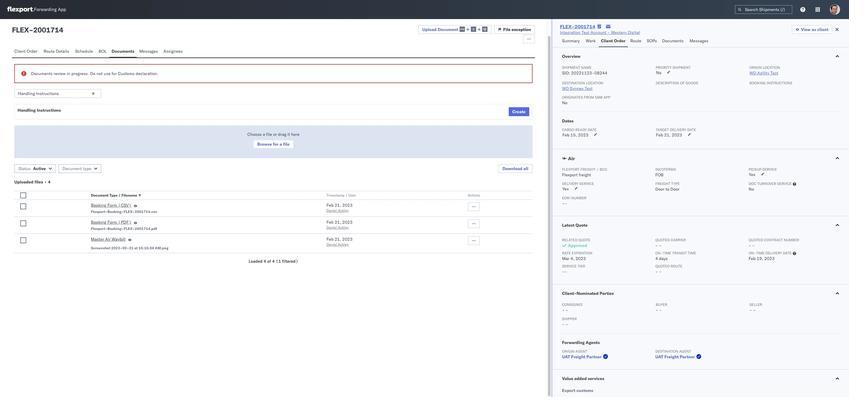 Task type: describe. For each thing, give the bounding box(es) containing it.
1 horizontal spatial documents button
[[660, 35, 688, 47]]

daniel for (csv)
[[327, 208, 337, 213]]

0 vertical spatial delivery
[[670, 128, 687, 132]]

0 vertical spatial of
[[680, 81, 685, 85]]

overview
[[562, 54, 581, 59]]

booking- for (pdf)
[[108, 227, 124, 231]]

0 vertical spatial freight
[[581, 167, 596, 172]]

destination for destination location wd synnex test
[[562, 81, 585, 85]]

target delivery date
[[656, 128, 697, 132]]

handling instructions
[[18, 108, 61, 113]]

transit
[[673, 251, 687, 256]]

/ for flexport freight / bco flexport freight
[[597, 167, 599, 172]]

0 horizontal spatial 2001714
[[33, 25, 63, 34]]

1 horizontal spatial messages button
[[688, 35, 712, 47]]

1 door from the left
[[656, 187, 665, 192]]

ready
[[576, 128, 587, 132]]

waybill
[[112, 237, 126, 242]]

date for feb 21, 2023
[[688, 128, 697, 132]]

2023-
[[111, 246, 122, 251]]

route button
[[628, 35, 645, 47]]

on-time delivery date
[[749, 251, 792, 256]]

value added services
[[562, 376, 605, 382]]

partner for origin agent
[[587, 355, 602, 360]]

loaded
[[249, 259, 263, 264]]

uat for destination
[[656, 355, 664, 360]]

15,
[[571, 132, 577, 138]]

2 horizontal spatial documents
[[663, 38, 684, 44]]

2 time from the left
[[688, 251, 697, 256]]

export
[[562, 388, 576, 394]]

description of goods
[[656, 81, 699, 85]]

freight inside the freight type door to door
[[656, 182, 671, 186]]

create button
[[509, 107, 530, 116]]

it
[[288, 132, 290, 137]]

quote
[[576, 223, 588, 228]]

all
[[524, 166, 529, 171]]

date for feb 15, 2023
[[588, 128, 597, 132]]

flexport- for booking form (csv)
[[91, 210, 108, 214]]

forwarding agents
[[562, 340, 600, 346]]

wd for wd synnex test
[[562, 86, 569, 91]]

1 vertical spatial of
[[267, 259, 271, 264]]

flex - 2001714
[[12, 25, 63, 34]]

messages for rightmost messages button
[[690, 38, 709, 44]]

21, for flexport-booking-flex-2001714.pdf
[[335, 220, 341, 225]]

3 daniel from the top
[[327, 242, 337, 247]]

yes for pickup
[[749, 172, 756, 177]]

screenshot 2023-02-21 at 10.10.04 am.png
[[91, 246, 169, 251]]

originates from smb app no
[[562, 95, 611, 106]]

nominated
[[577, 291, 599, 296]]

download all
[[503, 166, 529, 171]]

sops
[[647, 38, 657, 44]]

seller - -
[[750, 303, 763, 313]]

export customs
[[562, 388, 594, 394]]

0 vertical spatial for
[[112, 71, 117, 76]]

21, for screenshot 2023-02-21 at 10.10.04 am.png
[[335, 237, 341, 242]]

app inside originates from smb app no
[[604, 95, 611, 100]]

booking form (csv) link
[[91, 203, 131, 210]]

not
[[97, 71, 103, 76]]

doc turnover service
[[749, 182, 792, 186]]

freight for destination agent
[[665, 355, 679, 360]]

08244
[[595, 70, 608, 76]]

flexport freight / bco flexport freight
[[562, 167, 608, 178]]

active
[[33, 166, 46, 171]]

booking- for (csv)
[[108, 210, 124, 214]]

origin agent
[[562, 350, 588, 354]]

test inside "link"
[[582, 30, 590, 35]]

0 horizontal spatial app
[[58, 7, 66, 12]]

service for pickup service
[[763, 167, 777, 172]]

incoterms
[[656, 167, 676, 172]]

sops button
[[645, 35, 660, 47]]

0 horizontal spatial client order button
[[12, 46, 41, 58]]

for inside button
[[273, 142, 279, 147]]

test for wd agility test
[[771, 70, 779, 76]]

uat freight partner for origin
[[562, 355, 602, 360]]

freight type door to door
[[656, 182, 680, 192]]

download all button
[[499, 164, 533, 173]]

quoted contract number - - rate expiration mar 4, 2023
[[562, 238, 800, 262]]

seller
[[750, 303, 763, 307]]

expiration
[[572, 251, 593, 256]]

priority
[[656, 65, 672, 70]]

goods
[[686, 81, 699, 85]]

description
[[656, 81, 680, 85]]

agent for destination agent
[[680, 350, 692, 354]]

uploaded
[[14, 180, 33, 185]]

∙
[[44, 180, 47, 185]]

pickup service
[[749, 167, 777, 172]]

assignees button
[[161, 46, 186, 58]]

messages for messages button to the left
[[139, 49, 158, 54]]

details
[[56, 49, 69, 54]]

customs
[[118, 71, 135, 76]]

0 vertical spatial a
[[263, 132, 265, 137]]

browse for a file
[[257, 142, 290, 147]]

quoted for quoted carrier - -
[[656, 238, 670, 242]]

1 vertical spatial order
[[27, 49, 37, 54]]

2 horizontal spatial date
[[783, 251, 792, 256]]

1 horizontal spatial documents
[[112, 49, 134, 54]]

0 horizontal spatial documents button
[[109, 46, 137, 58]]

uat freight partner link for origin
[[562, 354, 610, 360]]

booking instructions
[[750, 81, 793, 85]]

user
[[349, 193, 356, 198]]

service
[[562, 264, 577, 269]]

value added services button
[[553, 370, 850, 388]]

related
[[562, 238, 578, 242]]

1 horizontal spatial 2001714
[[575, 24, 596, 30]]

bco
[[600, 167, 608, 172]]

shipper
[[562, 317, 577, 321]]

(pdf)
[[118, 220, 131, 225]]

client order for right client order button
[[601, 38, 626, 44]]

handling
[[18, 108, 36, 113]]

integration test account - western digital
[[560, 30, 641, 35]]

flexport- for booking form (pdf)
[[91, 227, 108, 231]]

or
[[273, 132, 277, 137]]

view as client
[[802, 27, 829, 32]]

0 horizontal spatial file
[[266, 132, 272, 137]]

days
[[659, 256, 668, 262]]

rate
[[562, 251, 571, 256]]

wd for wd agility test
[[750, 70, 757, 76]]

3 feb 21, 2023 daniel ackley from the top
[[327, 237, 353, 247]]

yes for delivery
[[563, 186, 569, 192]]

no inside originates from smb app no
[[562, 100, 568, 106]]

0 vertical spatial flex-
[[560, 24, 575, 30]]

as
[[812, 27, 817, 32]]

flexport-booking-flex-2001714.pdf
[[91, 227, 157, 231]]

instructions
[[767, 81, 793, 85]]

2 horizontal spatial no
[[749, 187, 755, 192]]

western
[[611, 30, 627, 35]]

quoted for quoted route - -
[[656, 264, 670, 269]]

location for wd synnex test
[[586, 81, 604, 85]]

ackley for (pdf)
[[338, 225, 349, 230]]

dates
[[562, 118, 574, 124]]

screenshot
[[91, 246, 110, 251]]

bol
[[99, 49, 107, 54]]

shipment
[[562, 65, 581, 70]]

air button
[[553, 149, 850, 167]]

booking
[[750, 81, 766, 85]]

21, for flexport-booking-flex-2001714.csv
[[335, 203, 341, 208]]

2023 inside quoted contract number - - rate expiration mar 4, 2023
[[576, 256, 586, 262]]

services
[[588, 376, 605, 382]]

freight for origin agent
[[572, 355, 586, 360]]

origin for origin agent
[[562, 350, 575, 354]]

destination agent
[[656, 350, 692, 354]]

flexport. image
[[7, 7, 34, 13]]

route details
[[44, 49, 69, 54]]

on- for on-time transit time 4 days
[[656, 251, 663, 256]]

test for wd synnex test
[[585, 86, 593, 91]]

/ for document type / filename
[[119, 193, 121, 198]]

number
[[572, 196, 587, 200]]

1 horizontal spatial client order button
[[599, 35, 628, 47]]

4 right ∙
[[48, 180, 51, 185]]

quoted route - -
[[656, 264, 683, 275]]

02-
[[122, 246, 129, 251]]

upload document
[[423, 27, 459, 32]]

flex-2001714 link
[[560, 24, 596, 30]]

1 horizontal spatial /
[[346, 193, 348, 198]]

Handling Instructions text field
[[14, 89, 101, 98]]



Task type: vqa. For each thing, say whether or not it's contained in the screenshot.
third 11:59 from the bottom of the page
no



Task type: locate. For each thing, give the bounding box(es) containing it.
1 horizontal spatial location
[[763, 65, 781, 70]]

documents right 'bol' button
[[112, 49, 134, 54]]

2 vertical spatial no
[[749, 187, 755, 192]]

latest quote button
[[553, 217, 850, 234]]

schedule
[[75, 49, 93, 54]]

route inside button
[[631, 38, 642, 44]]

for right use
[[112, 71, 117, 76]]

daniel for (pdf)
[[327, 225, 337, 230]]

1 vertical spatial air
[[105, 237, 111, 242]]

1 horizontal spatial time
[[688, 251, 697, 256]]

2 uat freight partner link from the left
[[656, 354, 703, 360]]

None checkbox
[[20, 204, 26, 210], [20, 238, 26, 244], [20, 204, 26, 210], [20, 238, 26, 244]]

quoted inside quoted carrier - -
[[656, 238, 670, 242]]

partner for destination agent
[[680, 355, 695, 360]]

0 vertical spatial wd
[[750, 70, 757, 76]]

0 horizontal spatial air
[[105, 237, 111, 242]]

origin for origin location wd agility test
[[750, 65, 762, 70]]

delivery service
[[562, 182, 594, 186]]

feb 21, 2023 daniel ackley
[[327, 203, 353, 213], [327, 220, 353, 230], [327, 237, 353, 247]]

0 vertical spatial no
[[656, 70, 662, 75]]

location down 08244
[[586, 81, 604, 85]]

a inside button
[[280, 142, 282, 147]]

1 vertical spatial a
[[280, 142, 282, 147]]

0 vertical spatial forwarding
[[34, 7, 57, 12]]

2023
[[578, 132, 589, 138], [672, 132, 683, 138], [342, 203, 353, 208], [342, 220, 353, 225], [342, 237, 353, 242], [576, 256, 586, 262], [765, 256, 775, 262]]

0 vertical spatial yes
[[749, 172, 756, 177]]

overview button
[[553, 47, 850, 65]]

1 ackley from the top
[[338, 208, 349, 213]]

2 daniel from the top
[[327, 225, 337, 230]]

wd inside the destination location wd synnex test
[[562, 86, 569, 91]]

2001714 up account
[[575, 24, 596, 30]]

order down flex - 2001714
[[27, 49, 37, 54]]

freight down origin agent
[[572, 355, 586, 360]]

browse
[[257, 142, 272, 147]]

0 horizontal spatial messages
[[139, 49, 158, 54]]

2 partner from the left
[[680, 355, 695, 360]]

smb
[[595, 95, 603, 100]]

/ left bco on the top of page
[[597, 167, 599, 172]]

0 horizontal spatial partner
[[587, 355, 602, 360]]

messages button up declaration.
[[137, 46, 161, 58]]

booking form (pdf)
[[91, 220, 131, 225]]

uat for origin
[[562, 355, 571, 360]]

1 horizontal spatial no
[[656, 70, 662, 75]]

2 vertical spatial feb 21, 2023 daniel ackley
[[327, 237, 353, 247]]

3 time from the left
[[757, 251, 765, 256]]

location inside the destination location wd synnex test
[[586, 81, 604, 85]]

client order button down flex
[[12, 46, 41, 58]]

4 left days
[[656, 256, 658, 262]]

0 horizontal spatial /
[[119, 193, 121, 198]]

service up doc turnover service
[[763, 167, 777, 172]]

1 flexport from the top
[[562, 167, 580, 172]]

uat freight partner down destination agent on the right bottom
[[656, 355, 695, 360]]

booking- down booking form (pdf)
[[108, 227, 124, 231]]

order
[[614, 38, 626, 44], [27, 49, 37, 54]]

yes down pickup
[[749, 172, 756, 177]]

None checkbox
[[20, 193, 26, 199], [20, 221, 26, 227], [20, 193, 26, 199], [20, 221, 26, 227]]

type for freight type door to door
[[672, 182, 680, 186]]

/ left user
[[346, 193, 348, 198]]

2 booking- from the top
[[108, 227, 124, 231]]

0 vertical spatial file
[[266, 132, 272, 137]]

/ right type
[[119, 193, 121, 198]]

booking- down booking form (csv)
[[108, 210, 124, 214]]

service down flexport freight / bco flexport freight on the top
[[580, 182, 594, 186]]

partner down agents
[[587, 355, 602, 360]]

yes down delivery
[[563, 186, 569, 192]]

1 horizontal spatial type
[[672, 182, 680, 186]]

1 vertical spatial origin
[[562, 350, 575, 354]]

0 vertical spatial daniel
[[327, 208, 337, 213]]

air inside button
[[568, 156, 575, 162]]

customs
[[577, 388, 594, 394]]

time for on-time delivery date
[[757, 251, 765, 256]]

door
[[656, 187, 665, 192], [671, 187, 680, 192]]

origin inside the 'origin location wd agility test'
[[750, 65, 762, 70]]

0 vertical spatial feb 21, 2023 daniel ackley
[[327, 203, 353, 213]]

0 horizontal spatial uat freight partner link
[[562, 354, 610, 360]]

1 horizontal spatial delivery
[[766, 251, 782, 256]]

form for (csv)
[[107, 203, 117, 208]]

0 horizontal spatial yes
[[563, 186, 569, 192]]

type inside the freight type door to door
[[672, 182, 680, 186]]

agent
[[576, 350, 588, 354], [680, 350, 692, 354]]

1 vertical spatial test
[[771, 70, 779, 76]]

document for document type
[[63, 166, 82, 171]]

date down "number"
[[783, 251, 792, 256]]

flex- for booking form (pdf)
[[124, 227, 135, 231]]

1 vertical spatial client
[[14, 49, 26, 54]]

download
[[503, 166, 523, 171]]

2 vertical spatial documents
[[31, 71, 53, 76]]

location for wd agility test
[[763, 65, 781, 70]]

declaration.
[[136, 71, 158, 76]]

1 time from the left
[[663, 251, 672, 256]]

uat freight partner down origin agent
[[562, 355, 602, 360]]

flex- down '(pdf)'
[[124, 227, 135, 231]]

flexport- down booking form (csv)
[[91, 210, 108, 214]]

0 horizontal spatial origin
[[562, 350, 575, 354]]

quote
[[579, 238, 591, 242]]

route inside button
[[44, 49, 55, 54]]

0 horizontal spatial document
[[63, 166, 82, 171]]

create
[[513, 109, 526, 115]]

0 horizontal spatial route
[[44, 49, 55, 54]]

client order for leftmost client order button
[[14, 49, 37, 54]]

destination inside the destination location wd synnex test
[[562, 81, 585, 85]]

0 vertical spatial type
[[83, 166, 91, 171]]

0 horizontal spatial uat freight partner
[[562, 355, 602, 360]]

uat down origin agent
[[562, 355, 571, 360]]

1 horizontal spatial service
[[763, 167, 777, 172]]

destination location wd synnex test
[[562, 81, 604, 91]]

2 horizontal spatial document
[[438, 27, 459, 32]]

forwarding up flex - 2001714
[[34, 7, 57, 12]]

forwarding for forwarding agents
[[562, 340, 585, 346]]

on- for on-time delivery date
[[749, 251, 757, 256]]

1 vertical spatial freight
[[579, 172, 592, 178]]

date right target
[[688, 128, 697, 132]]

1 agent from the left
[[576, 350, 588, 354]]

1 horizontal spatial on-
[[749, 251, 757, 256]]

1 vertical spatial location
[[586, 81, 604, 85]]

priority shipment
[[656, 65, 691, 70]]

status
[[18, 166, 31, 171]]

service
[[763, 167, 777, 172], [580, 182, 594, 186], [778, 182, 792, 186]]

no
[[656, 70, 662, 75], [562, 100, 568, 106], [749, 187, 755, 192]]

a right choose
[[263, 132, 265, 137]]

test up booking instructions
[[771, 70, 779, 76]]

for
[[112, 71, 117, 76], [273, 142, 279, 147]]

4 left '(1'
[[272, 259, 275, 264]]

2 horizontal spatial /
[[597, 167, 599, 172]]

1 vertical spatial flexport-
[[91, 227, 108, 231]]

1 vertical spatial booking
[[91, 220, 106, 225]]

partner
[[587, 355, 602, 360], [680, 355, 695, 360]]

2 uat freight partner from the left
[[656, 355, 695, 360]]

cargo
[[562, 128, 575, 132]]

0 vertical spatial test
[[582, 30, 590, 35]]

0 vertical spatial client order
[[601, 38, 626, 44]]

flex-2001714
[[560, 24, 596, 30]]

uat freight partner link for destination
[[656, 354, 703, 360]]

origin up agility
[[750, 65, 762, 70]]

route down digital
[[631, 38, 642, 44]]

summary button
[[560, 35, 584, 47]]

document
[[438, 27, 459, 32], [63, 166, 82, 171], [91, 193, 109, 198]]

client down integration test account - western digital
[[601, 38, 613, 44]]

master air waybill link
[[91, 236, 126, 244]]

1 feb 21, 2023 daniel ackley from the top
[[327, 203, 353, 213]]

forwarding up origin agent
[[562, 340, 585, 346]]

agent for origin agent
[[576, 350, 588, 354]]

time right transit
[[688, 251, 697, 256]]

delivery up feb 21, 2023
[[670, 128, 687, 132]]

of left '(1'
[[267, 259, 271, 264]]

on- up feb 19, 2023
[[749, 251, 757, 256]]

type inside document type button
[[83, 166, 91, 171]]

route for route
[[631, 38, 642, 44]]

am.png
[[155, 246, 169, 251]]

2001714 down forwarding app
[[33, 25, 63, 34]]

messages up overview 'button' at top
[[690, 38, 709, 44]]

file inside button
[[283, 142, 290, 147]]

date
[[588, 128, 597, 132], [688, 128, 697, 132], [783, 251, 792, 256]]

forwarding for forwarding app
[[34, 7, 57, 12]]

partner down destination agent on the right bottom
[[680, 355, 695, 360]]

choose a file or drag it here
[[248, 132, 300, 137]]

1 uat from the left
[[562, 355, 571, 360]]

flex- down (csv) on the left bottom of the page
[[124, 210, 135, 214]]

delivery down "contract"
[[766, 251, 782, 256]]

0 horizontal spatial client
[[14, 49, 26, 54]]

document inside button
[[438, 27, 459, 32]]

1 booking from the top
[[91, 203, 106, 208]]

actions
[[468, 193, 480, 198]]

file down "it"
[[283, 142, 290, 147]]

time
[[663, 251, 672, 256], [688, 251, 697, 256], [757, 251, 765, 256]]

client down flex
[[14, 49, 26, 54]]

1 uat freight partner from the left
[[562, 355, 602, 360]]

of
[[680, 81, 685, 85], [267, 259, 271, 264]]

form left '(pdf)'
[[107, 220, 117, 225]]

air up flexport freight / bco flexport freight on the top
[[568, 156, 575, 162]]

door left to
[[656, 187, 665, 192]]

no down "doc"
[[749, 187, 755, 192]]

0 horizontal spatial destination
[[562, 81, 585, 85]]

test up work
[[582, 30, 590, 35]]

route left details
[[44, 49, 55, 54]]

timestamp / user button
[[326, 192, 456, 198]]

filename
[[122, 193, 137, 198]]

1 vertical spatial destination
[[656, 350, 679, 354]]

form down type
[[107, 203, 117, 208]]

client-
[[562, 291, 577, 296]]

service for delivery service
[[580, 182, 594, 186]]

0 vertical spatial order
[[614, 38, 626, 44]]

timestamp / user
[[327, 193, 356, 198]]

no down originates
[[562, 100, 568, 106]]

1 horizontal spatial a
[[280, 142, 282, 147]]

air right master
[[105, 237, 111, 242]]

0 horizontal spatial time
[[663, 251, 672, 256]]

related quote
[[562, 238, 591, 242]]

quoted inside quoted route - -
[[656, 264, 670, 269]]

route for route details
[[44, 49, 55, 54]]

file left or at the left
[[266, 132, 272, 137]]

number
[[784, 238, 800, 242]]

on- inside on-time transit time 4 days
[[656, 251, 663, 256]]

uploaded files ∙ 4
[[14, 180, 51, 185]]

filtered)
[[282, 259, 298, 264]]

date right ready
[[588, 128, 597, 132]]

1 vertical spatial route
[[44, 49, 55, 54]]

0 vertical spatial air
[[568, 156, 575, 162]]

freight up the delivery service
[[579, 172, 592, 178]]

2 flexport- from the top
[[91, 227, 108, 231]]

0 horizontal spatial of
[[267, 259, 271, 264]]

a down drag
[[280, 142, 282, 147]]

2001714.csv
[[135, 210, 157, 214]]

client order down flex
[[14, 49, 37, 54]]

client order button down "western"
[[599, 35, 628, 47]]

booking for booking form (csv)
[[91, 203, 106, 208]]

quoted left carrier
[[656, 238, 670, 242]]

value
[[562, 376, 574, 382]]

booking down document type / filename
[[91, 203, 106, 208]]

time up days
[[663, 251, 672, 256]]

master
[[91, 237, 104, 242]]

order down "western"
[[614, 38, 626, 44]]

1 horizontal spatial partner
[[680, 355, 695, 360]]

1 flexport- from the top
[[91, 210, 108, 214]]

time up 19,
[[757, 251, 765, 256]]

1 horizontal spatial uat freight partner link
[[656, 354, 703, 360]]

0 horizontal spatial door
[[656, 187, 665, 192]]

documents button right sops on the top of the page
[[660, 35, 688, 47]]

1 vertical spatial no
[[562, 100, 568, 106]]

documents button
[[660, 35, 688, 47], [109, 46, 137, 58]]

1 vertical spatial wd
[[562, 86, 569, 91]]

0 horizontal spatial order
[[27, 49, 37, 54]]

uat freight partner link down destination agent on the right bottom
[[656, 354, 703, 360]]

documents review in progress. do not use for customs declaration.
[[31, 71, 158, 76]]

1 vertical spatial yes
[[563, 186, 569, 192]]

from
[[584, 95, 594, 100]]

2 booking from the top
[[91, 220, 106, 225]]

test up 'from'
[[585, 86, 593, 91]]

flexport- up master
[[91, 227, 108, 231]]

1 vertical spatial ackley
[[338, 225, 349, 230]]

latest quote
[[562, 223, 588, 228]]

3 ackley from the top
[[338, 242, 349, 247]]

review
[[54, 71, 66, 76]]

feb 19, 2023
[[749, 256, 775, 262]]

messages button up overview 'button' at top
[[688, 35, 712, 47]]

1 horizontal spatial app
[[604, 95, 611, 100]]

ackley for (csv)
[[338, 208, 349, 213]]

form for (pdf)
[[107, 220, 117, 225]]

door right to
[[671, 187, 680, 192]]

0 vertical spatial flexport
[[562, 167, 580, 172]]

upload
[[423, 27, 437, 32]]

2 on- from the left
[[749, 251, 757, 256]]

client order down "western"
[[601, 38, 626, 44]]

document type button
[[58, 164, 101, 173]]

2 vertical spatial flex-
[[124, 227, 135, 231]]

2 form from the top
[[107, 220, 117, 225]]

(csv)
[[118, 203, 131, 208]]

1 vertical spatial app
[[604, 95, 611, 100]]

uat freight partner for destination
[[656, 355, 695, 360]]

wd inside the 'origin location wd agility test'
[[750, 70, 757, 76]]

of left goods on the top right of page
[[680, 81, 685, 85]]

wd agility test link
[[750, 70, 779, 76]]

0 horizontal spatial a
[[263, 132, 265, 137]]

1 vertical spatial form
[[107, 220, 117, 225]]

forwarding app
[[34, 7, 66, 12]]

0 horizontal spatial location
[[586, 81, 604, 85]]

1 horizontal spatial origin
[[750, 65, 762, 70]]

1 uat freight partner link from the left
[[562, 354, 610, 360]]

location inside the 'origin location wd agility test'
[[763, 65, 781, 70]]

10.10.04
[[139, 246, 154, 251]]

file exception
[[504, 27, 531, 32]]

freight up to
[[656, 182, 671, 186]]

test inside the destination location wd synnex test
[[585, 86, 593, 91]]

0 horizontal spatial for
[[112, 71, 117, 76]]

21
[[129, 246, 133, 251]]

file
[[266, 132, 272, 137], [283, 142, 290, 147]]

1 booking- from the top
[[108, 210, 124, 214]]

- inside "link"
[[608, 30, 610, 35]]

flex- up integration
[[560, 24, 575, 30]]

4 inside on-time transit time 4 days
[[656, 256, 658, 262]]

mar
[[562, 256, 570, 262]]

0 vertical spatial route
[[631, 38, 642, 44]]

1 horizontal spatial order
[[614, 38, 626, 44]]

destination for destination agent
[[656, 350, 679, 354]]

no down priority
[[656, 70, 662, 75]]

2 agent from the left
[[680, 350, 692, 354]]

uat freight partner link down origin agent
[[562, 354, 610, 360]]

flexport-booking-flex-2001714.csv
[[91, 210, 157, 214]]

service tier --
[[562, 264, 586, 275]]

flexport-
[[91, 210, 108, 214], [91, 227, 108, 231]]

feb 21, 2023 daniel ackley for (csv)
[[327, 203, 353, 213]]

4 right loaded
[[264, 259, 266, 264]]

daniel
[[327, 208, 337, 213], [327, 225, 337, 230], [327, 242, 337, 247]]

1 horizontal spatial for
[[273, 142, 279, 147]]

0 vertical spatial messages
[[690, 38, 709, 44]]

1 horizontal spatial date
[[688, 128, 697, 132]]

1 horizontal spatial client
[[601, 38, 613, 44]]

quoted for quoted contract number - - rate expiration mar 4, 2023
[[749, 238, 764, 242]]

2 horizontal spatial time
[[757, 251, 765, 256]]

2 uat from the left
[[656, 355, 664, 360]]

booking
[[91, 203, 106, 208], [91, 220, 106, 225]]

2 ackley from the top
[[338, 225, 349, 230]]

1 vertical spatial delivery
[[766, 251, 782, 256]]

quoted inside quoted contract number - - rate expiration mar 4, 2023
[[749, 238, 764, 242]]

0 horizontal spatial date
[[588, 128, 597, 132]]

document inside button
[[63, 166, 82, 171]]

1 horizontal spatial uat freight partner
[[656, 355, 695, 360]]

/ inside flexport freight / bco flexport freight
[[597, 167, 599, 172]]

1 on- from the left
[[656, 251, 663, 256]]

booking for booking form (pdf)
[[91, 220, 106, 225]]

service right turnover at the right top
[[778, 182, 792, 186]]

pickup
[[749, 167, 762, 172]]

documents button right bol
[[109, 46, 137, 58]]

1 horizontal spatial client order
[[601, 38, 626, 44]]

route
[[631, 38, 642, 44], [44, 49, 55, 54]]

wd synnex test link
[[562, 86, 593, 91]]

1 vertical spatial feb 21, 2023 daniel ackley
[[327, 220, 353, 230]]

time for on-time transit time 4 days
[[663, 251, 672, 256]]

2 door from the left
[[671, 187, 680, 192]]

test inside the 'origin location wd agility test'
[[771, 70, 779, 76]]

messages up declaration.
[[139, 49, 158, 54]]

wd left agility
[[750, 70, 757, 76]]

2 flexport from the top
[[562, 172, 578, 178]]

quoted left "contract"
[[749, 238, 764, 242]]

freight
[[656, 182, 671, 186], [572, 355, 586, 360], [665, 355, 679, 360]]

1 vertical spatial documents
[[112, 49, 134, 54]]

location up wd agility test link
[[763, 65, 781, 70]]

flex- for booking form (csv)
[[124, 210, 135, 214]]

1 form from the top
[[107, 203, 117, 208]]

parties
[[600, 291, 614, 296]]

2 horizontal spatial service
[[778, 182, 792, 186]]

booking form (csv)
[[91, 203, 131, 208]]

1 horizontal spatial of
[[680, 81, 685, 85]]

(1
[[276, 259, 281, 264]]

quoted down days
[[656, 264, 670, 269]]

freight left bco on the top of page
[[581, 167, 596, 172]]

wd up originates
[[562, 86, 569, 91]]

Search Shipments (/) text field
[[735, 5, 793, 14]]

origin location wd agility test
[[750, 65, 781, 76]]

1 partner from the left
[[587, 355, 602, 360]]

shipment
[[673, 65, 691, 70]]

booking up master
[[91, 220, 106, 225]]

1 horizontal spatial uat
[[656, 355, 664, 360]]

doc
[[749, 182, 757, 186]]

for down or at the left
[[273, 142, 279, 147]]

here
[[291, 132, 300, 137]]

1 horizontal spatial route
[[631, 38, 642, 44]]

freight down destination agent on the right bottom
[[665, 355, 679, 360]]

browse for a file button
[[253, 140, 294, 149]]

document inside button
[[91, 193, 109, 198]]

test
[[582, 30, 590, 35], [771, 70, 779, 76], [585, 86, 593, 91]]

uat down destination agent on the right bottom
[[656, 355, 664, 360]]

yes
[[749, 172, 756, 177], [563, 186, 569, 192]]

0 horizontal spatial messages button
[[137, 46, 161, 58]]

0 vertical spatial booking-
[[108, 210, 124, 214]]

on- up days
[[656, 251, 663, 256]]

documents left review
[[31, 71, 53, 76]]

1 daniel from the top
[[327, 208, 337, 213]]

type for document type
[[83, 166, 91, 171]]

document for document type / filename
[[91, 193, 109, 198]]

documents right sops 'button' at the right of page
[[663, 38, 684, 44]]

2 feb 21, 2023 daniel ackley from the top
[[327, 220, 353, 230]]

origin down the forwarding agents
[[562, 350, 575, 354]]

feb 21, 2023 daniel ackley for (pdf)
[[327, 220, 353, 230]]

0 horizontal spatial service
[[580, 182, 594, 186]]

0 vertical spatial client
[[601, 38, 613, 44]]



